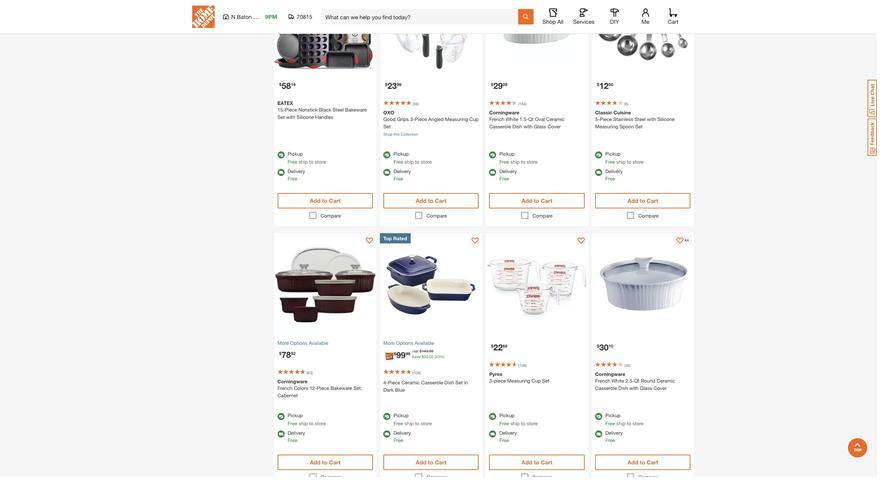 Task type: describe. For each thing, give the bounding box(es) containing it.
pyrex
[[489, 372, 503, 378]]

$ for 12
[[597, 82, 599, 87]]

$ 58 19
[[279, 81, 296, 91]]

more options available link for ( 63 )
[[278, 340, 373, 347]]

( up oxo good grips 3-piece angled measuring cup set shop this collection
[[413, 102, 413, 106]]

ceramic for 30
[[657, 378, 675, 384]]

n
[[231, 13, 235, 20]]

good
[[384, 116, 396, 122]]

22
[[494, 343, 503, 353]]

the home depot logo image
[[192, 6, 215, 28]]

glass for 30
[[640, 386, 652, 392]]

french colors 12-piece bakeware set, cabernet image
[[274, 234, 376, 336]]

compare for 12
[[639, 213, 659, 219]]

corningware french colors 12-piece bakeware set, cabernet
[[278, 379, 362, 399]]

( down save
[[413, 371, 413, 375]]

cabernet
[[278, 393, 298, 399]]

baton
[[237, 13, 252, 20]]

oxo good grips 3-piece angled measuring cup set shop this collection
[[384, 110, 479, 137]]

09
[[503, 82, 508, 87]]

$ for 29
[[491, 82, 494, 87]]

set inside 4-piece ceramic casserole dish set in dark blue
[[456, 380, 463, 386]]

6
[[625, 102, 628, 106]]

$ down 149
[[422, 355, 424, 359]]

0 vertical spatial 108
[[519, 364, 526, 368]]

nonstick
[[298, 107, 318, 113]]

$ 78 92
[[279, 350, 296, 360]]

with inside corningware french white 1.5-qt oval ceramic casserole dish with glass cover
[[524, 124, 533, 130]]

3- inside pyrex 3-piece measuring cup set
[[489, 378, 494, 384]]

piece inside eatex 15-piece nonstick black steel bakeware set with silicone handles
[[285, 107, 297, 113]]

more options available for ( 108 )
[[384, 340, 434, 346]]

available for pickup image for 58
[[278, 152, 285, 159]]

10
[[609, 344, 614, 349]]

) for 23
[[418, 102, 419, 106]]

1 display image from the left
[[578, 238, 585, 245]]

$ for 99
[[394, 352, 396, 357]]

$ for 78
[[279, 351, 282, 356]]

9pm
[[265, 13, 277, 20]]

1 display image from the left
[[366, 238, 373, 245]]

19
[[291, 82, 296, 87]]

bakeware inside corningware french colors 12-piece bakeware set, cabernet
[[331, 386, 352, 392]]

15-
[[278, 107, 285, 113]]

black
[[319, 107, 331, 113]]

$ 22 69
[[491, 343, 508, 353]]

piece
[[494, 378, 506, 384]]

glass for 29
[[534, 124, 546, 130]]

4-piece ceramic casserole dish set in dark blue
[[384, 380, 468, 393]]

me
[[642, 18, 650, 25]]

70815
[[297, 13, 312, 20]]

round
[[641, 378, 656, 384]]

french for 30
[[595, 378, 610, 384]]

12-
[[310, 386, 317, 392]]

63
[[308, 371, 312, 375]]

99 inside /set $ 149 . 99 save $ 50 . 00 ( 33 %)
[[429, 349, 434, 354]]

$ for 58
[[279, 82, 282, 87]]

1.5-
[[520, 116, 529, 122]]

( inside /set $ 149 . 99 save $ 50 . 00 ( 33 %)
[[435, 355, 436, 359]]

29
[[494, 81, 503, 91]]

save
[[412, 355, 421, 359]]

( 63 )
[[307, 371, 313, 375]]

2.5-
[[626, 378, 634, 384]]

12
[[599, 81, 609, 91]]

$ 99 99
[[394, 351, 410, 361]]

casserole inside 4-piece ceramic casserole dish set in dark blue
[[421, 380, 443, 386]]

handles
[[315, 114, 333, 120]]

shop all
[[543, 18, 564, 25]]

pyrex 3-piece measuring cup set
[[489, 372, 550, 384]]

78
[[282, 350, 291, 360]]

59
[[413, 102, 418, 106]]

grips
[[397, 116, 409, 122]]

set inside classic cuisine 5-piece stainless steel with silicone measuring spoon set
[[636, 124, 643, 130]]

$ for 23
[[385, 82, 388, 87]]

shop this collection link
[[384, 132, 418, 137]]

4-
[[384, 380, 388, 386]]

cup inside oxo good grips 3-piece angled measuring cup set shop this collection
[[469, 116, 479, 122]]

angled
[[428, 116, 444, 122]]

classic cuisine 5-piece stainless steel with silicone measuring spoon set
[[595, 110, 675, 130]]

92
[[291, 351, 296, 356]]

58
[[282, 81, 291, 91]]

$ 29 09
[[491, 81, 508, 91]]

ceramic for 29
[[546, 116, 565, 122]]

display image inside the 44 "dropdown button"
[[677, 238, 684, 245]]

$ right /set
[[420, 349, 422, 354]]

set inside oxo good grips 3-piece angled measuring cup set shop this collection
[[384, 124, 391, 130]]

dish for 30
[[619, 386, 628, 392]]

eatex
[[278, 100, 293, 106]]

4-piece ceramic casserole dish set in dark blue image
[[380, 234, 482, 336]]

dark
[[384, 387, 394, 393]]

50 inside $ 12 50
[[609, 82, 614, 87]]

piece inside 4-piece ceramic casserole dish set in dark blue
[[388, 380, 400, 386]]

shop inside oxo good grips 3-piece angled measuring cup set shop this collection
[[384, 132, 393, 137]]

corningware french white 2.5-qt round ceramic casserole dish with glass cover
[[595, 372, 675, 392]]

$ 30 10
[[597, 343, 614, 353]]

diy
[[610, 18, 619, 25]]

$ for 22
[[491, 344, 494, 349]]

blue
[[395, 387, 405, 393]]

50 inside /set $ 149 . 99 save $ 50 . 00 ( 33 %)
[[424, 355, 428, 359]]

collection
[[401, 132, 418, 137]]

What can we help you find today? search field
[[326, 9, 518, 24]]

) up 4-piece ceramic casserole dish set in dark blue
[[420, 371, 421, 375]]

33
[[436, 355, 440, 359]]

5-
[[595, 116, 600, 122]]

white for 30
[[612, 378, 624, 384]]

corningware for 30
[[595, 372, 626, 378]]

available shipping image for 12
[[595, 169, 602, 176]]

) up 12-
[[312, 371, 313, 375]]

69
[[503, 344, 508, 349]]

with inside the corningware french white 2.5-qt round ceramic casserole dish with glass cover
[[630, 386, 639, 392]]

cup inside pyrex 3-piece measuring cup set
[[532, 378, 541, 384]]

0 vertical spatial ( 108 )
[[519, 364, 527, 368]]

spoon
[[620, 124, 634, 130]]

oval
[[535, 116, 545, 122]]

00
[[429, 355, 434, 359]]

french white 1.5-qt oval ceramic casserole dish with glass cover image
[[486, 0, 588, 74]]

) for 12
[[628, 102, 628, 106]]

options for ( 63 )
[[290, 340, 307, 346]]

30
[[599, 343, 609, 353]]

compare for 23
[[427, 213, 447, 219]]

services button
[[573, 8, 595, 25]]

qt for 30
[[634, 378, 640, 384]]

compare for 29
[[533, 213, 553, 219]]

( up corningware french white 1.5-qt oval ceramic casserole dish with glass cover
[[519, 102, 519, 106]]

shop inside button
[[543, 18, 556, 25]]



Task type: locate. For each thing, give the bounding box(es) containing it.
2 display image from the left
[[472, 238, 479, 245]]

n baton rouge
[[231, 13, 270, 20]]

colors
[[294, 386, 308, 392]]

1 horizontal spatial shop
[[543, 18, 556, 25]]

classic
[[595, 110, 612, 116]]

dish left in
[[445, 380, 454, 386]]

1 horizontal spatial silicone
[[658, 116, 675, 122]]

1 horizontal spatial 3-
[[489, 378, 494, 384]]

2 more options available link from the left
[[384, 340, 479, 347]]

corningware down ( 36 )
[[595, 372, 626, 378]]

silicone
[[297, 114, 314, 120], [658, 116, 675, 122]]

$ up classic
[[597, 82, 599, 87]]

1 vertical spatial 108
[[413, 371, 420, 375]]

149
[[422, 349, 428, 354]]

1 vertical spatial shop
[[384, 132, 393, 137]]

1 more options available link from the left
[[278, 340, 373, 347]]

0 horizontal spatial 108
[[413, 371, 420, 375]]

cup
[[469, 116, 479, 122], [532, 378, 541, 384]]

2 vertical spatial french
[[278, 386, 293, 392]]

. down 149
[[428, 355, 429, 359]]

2 display image from the left
[[677, 238, 684, 245]]

white left "1.5-"
[[506, 116, 518, 122]]

0 horizontal spatial display image
[[366, 238, 373, 245]]

qt left round
[[634, 378, 640, 384]]

piece inside oxo good grips 3-piece angled measuring cup set shop this collection
[[415, 116, 427, 122]]

0 vertical spatial 50
[[609, 82, 614, 87]]

add
[[310, 198, 321, 204], [416, 198, 427, 204], [522, 198, 532, 204], [628, 198, 638, 204], [310, 459, 321, 466], [416, 459, 427, 466], [522, 459, 532, 466], [628, 459, 638, 466]]

glass inside the corningware french white 2.5-qt round ceramic casserole dish with glass cover
[[640, 386, 652, 392]]

0 horizontal spatial options
[[290, 340, 307, 346]]

1 horizontal spatial steel
[[635, 116, 646, 122]]

available for pickup image
[[278, 152, 285, 159], [595, 152, 602, 159], [278, 414, 285, 421]]

.
[[428, 349, 429, 354], [428, 355, 429, 359]]

0 horizontal spatial 3-
[[410, 116, 415, 122]]

$ left 92
[[279, 351, 282, 356]]

silicone inside eatex 15-piece nonstick black steel bakeware set with silicone handles
[[297, 114, 314, 120]]

measuring right angled
[[445, 116, 468, 122]]

0 horizontal spatial ceramic
[[402, 380, 420, 386]]

french
[[489, 116, 505, 122], [595, 378, 610, 384], [278, 386, 293, 392]]

1 vertical spatial .
[[428, 355, 429, 359]]

1 . from the top
[[428, 349, 429, 354]]

available for ( 108 )
[[415, 340, 434, 346]]

1 horizontal spatial cup
[[532, 378, 541, 384]]

2 vertical spatial corningware
[[278, 379, 308, 385]]

dish down "1.5-"
[[513, 124, 522, 130]]

bakeware right black
[[345, 107, 367, 113]]

0 horizontal spatial more options available
[[278, 340, 328, 346]]

(
[[413, 102, 413, 106], [519, 102, 519, 106], [624, 102, 625, 106], [435, 355, 436, 359], [519, 364, 519, 368], [624, 364, 625, 368], [307, 371, 308, 375], [413, 371, 413, 375]]

1 vertical spatial cover
[[654, 386, 667, 392]]

0 vertical spatial measuring
[[445, 116, 468, 122]]

0 horizontal spatial white
[[506, 116, 518, 122]]

3- down 'pyrex'
[[489, 378, 494, 384]]

1 more from the left
[[278, 340, 289, 346]]

0 horizontal spatial 50
[[424, 355, 428, 359]]

steel inside classic cuisine 5-piece stainless steel with silicone measuring spoon set
[[635, 116, 646, 122]]

1 available from the left
[[309, 340, 328, 346]]

$ left /set
[[394, 352, 396, 357]]

1 vertical spatial cup
[[532, 378, 541, 384]]

casserole for 30
[[595, 386, 617, 392]]

diy button
[[604, 8, 626, 25]]

qt inside the corningware french white 2.5-qt round ceramic casserole dish with glass cover
[[634, 378, 640, 384]]

cart
[[668, 18, 679, 25], [329, 198, 341, 204], [435, 198, 447, 204], [541, 198, 553, 204], [647, 198, 658, 204], [329, 459, 341, 466], [435, 459, 447, 466], [541, 459, 553, 466], [647, 459, 658, 466]]

set,
[[354, 386, 362, 392]]

) up pyrex 3-piece measuring cup set at the bottom of page
[[526, 364, 527, 368]]

2 horizontal spatial french
[[595, 378, 610, 384]]

dish inside corningware french white 1.5-qt oval ceramic casserole dish with glass cover
[[513, 124, 522, 130]]

1 vertical spatial qt
[[634, 378, 640, 384]]

services
[[573, 18, 595, 25]]

1 vertical spatial 3-
[[489, 378, 494, 384]]

( up colors
[[307, 371, 308, 375]]

ceramic inside corningware french white 1.5-qt oval ceramic casserole dish with glass cover
[[546, 116, 565, 122]]

$ inside $ 12 50
[[597, 82, 599, 87]]

5-piece stainless steel with silicone measuring spoon set image
[[592, 0, 694, 74]]

0 horizontal spatial french
[[278, 386, 293, 392]]

corningware
[[489, 110, 520, 116], [595, 372, 626, 378], [278, 379, 308, 385]]

23
[[388, 81, 397, 91]]

cover inside corningware french white 1.5-qt oval ceramic casserole dish with glass cover
[[548, 124, 561, 130]]

1 vertical spatial ( 108 )
[[413, 371, 421, 375]]

piece left angled
[[415, 116, 427, 122]]

white left 2.5-
[[612, 378, 624, 384]]

50 left 00
[[424, 355, 428, 359]]

casserole inside the corningware french white 2.5-qt round ceramic casserole dish with glass cover
[[595, 386, 617, 392]]

options up $ 99 99
[[396, 340, 413, 346]]

measuring right "piece"
[[507, 378, 530, 384]]

0 horizontal spatial dish
[[445, 380, 454, 386]]

qt
[[528, 116, 534, 122], [634, 378, 640, 384]]

108 down save
[[413, 371, 420, 375]]

0 vertical spatial corningware
[[489, 110, 520, 116]]

french inside corningware french white 1.5-qt oval ceramic casserole dish with glass cover
[[489, 116, 505, 122]]

white for 29
[[506, 116, 518, 122]]

99
[[397, 82, 402, 87], [429, 349, 434, 354], [396, 351, 406, 361], [406, 352, 410, 357]]

$ inside $ 30 10
[[597, 344, 599, 349]]

1 horizontal spatial corningware
[[489, 110, 520, 116]]

rated
[[393, 236, 407, 242]]

measuring inside oxo good grips 3-piece angled measuring cup set shop this collection
[[445, 116, 468, 122]]

measuring down 5- at top
[[595, 124, 618, 130]]

dish
[[513, 124, 522, 130], [445, 380, 454, 386], [619, 386, 628, 392]]

1 vertical spatial glass
[[640, 386, 652, 392]]

piece inside classic cuisine 5-piece stainless steel with silicone measuring spoon set
[[600, 116, 612, 122]]

shop
[[543, 18, 556, 25], [384, 132, 393, 137]]

0 vertical spatial glass
[[534, 124, 546, 130]]

cover for 30
[[654, 386, 667, 392]]

/set
[[412, 349, 419, 354]]

corningware inside corningware french white 1.5-qt oval ceramic casserole dish with glass cover
[[489, 110, 520, 116]]

this
[[394, 132, 400, 137]]

$ up 'oxo'
[[385, 82, 388, 87]]

display image
[[366, 238, 373, 245], [472, 238, 479, 245]]

options up 92
[[290, 340, 307, 346]]

0 vertical spatial shop
[[543, 18, 556, 25]]

store
[[315, 159, 326, 165], [421, 159, 432, 165], [527, 159, 538, 165], [633, 159, 644, 165], [315, 421, 326, 427], [421, 421, 432, 427], [527, 421, 538, 427], [633, 421, 644, 427]]

2 horizontal spatial ceramic
[[657, 378, 675, 384]]

glass down round
[[640, 386, 652, 392]]

steel right 'stainless'
[[635, 116, 646, 122]]

available shipping image for 23
[[384, 169, 391, 176]]

( up pyrex 3-piece measuring cup set at the bottom of page
[[519, 364, 519, 368]]

with down 2.5-
[[630, 386, 639, 392]]

corningware for 29
[[489, 110, 520, 116]]

15-piece nonstick black steel bakeware set with silicone handles image
[[274, 0, 376, 74]]

corningware inside corningware french colors 12-piece bakeware set, cabernet
[[278, 379, 308, 385]]

corningware up colors
[[278, 379, 308, 385]]

compare for 58
[[321, 213, 341, 219]]

available shipping image for 29
[[489, 169, 496, 176]]

%)
[[440, 355, 445, 359]]

99 inside $ 99 99
[[406, 352, 410, 357]]

more for ( 63 )
[[278, 340, 289, 346]]

dish for 29
[[513, 124, 522, 130]]

4-piece ceramic casserole dish set in dark blue link
[[384, 379, 479, 394]]

0 vertical spatial 3-
[[410, 116, 415, 122]]

1 more options available from the left
[[278, 340, 328, 346]]

$ inside $ 22 69
[[491, 344, 494, 349]]

cover inside the corningware french white 2.5-qt round ceramic casserole dish with glass cover
[[654, 386, 667, 392]]

1 horizontal spatial measuring
[[507, 378, 530, 384]]

/set $ 149 . 99 save $ 50 . 00 ( 33 %)
[[412, 349, 445, 359]]

$ left 19
[[279, 82, 282, 87]]

0 horizontal spatial qt
[[528, 116, 534, 122]]

dish inside 4-piece ceramic casserole dish set in dark blue
[[445, 380, 454, 386]]

more up $ 99 99
[[384, 340, 395, 346]]

more options available link for ( 108 )
[[384, 340, 479, 347]]

( 59 )
[[413, 102, 419, 106]]

ceramic up blue
[[402, 380, 420, 386]]

1 horizontal spatial french
[[489, 116, 505, 122]]

$
[[279, 82, 282, 87], [385, 82, 388, 87], [491, 82, 494, 87], [597, 82, 599, 87], [491, 344, 494, 349], [597, 344, 599, 349], [420, 349, 422, 354], [279, 351, 282, 356], [394, 352, 396, 357], [422, 355, 424, 359]]

with inside eatex 15-piece nonstick black steel bakeware set with silicone handles
[[286, 114, 295, 120]]

in
[[464, 380, 468, 386]]

0 vertical spatial french
[[489, 116, 505, 122]]

qt for 29
[[528, 116, 534, 122]]

0 vertical spatial cover
[[548, 124, 561, 130]]

ceramic right oval
[[546, 116, 565, 122]]

2 options from the left
[[396, 340, 413, 346]]

. up 00
[[428, 349, 429, 354]]

cover
[[548, 124, 561, 130], [654, 386, 667, 392]]

available shipping image
[[278, 169, 285, 176], [384, 431, 391, 438], [489, 431, 496, 438], [595, 431, 602, 438]]

qt inside corningware french white 1.5-qt oval ceramic casserole dish with glass cover
[[528, 116, 534, 122]]

glass
[[534, 124, 546, 130], [640, 386, 652, 392]]

set inside eatex 15-piece nonstick black steel bakeware set with silicone handles
[[278, 114, 285, 120]]

184
[[519, 102, 526, 106]]

1 vertical spatial bakeware
[[331, 386, 352, 392]]

0 horizontal spatial display image
[[578, 238, 585, 245]]

44 button
[[673, 235, 693, 246]]

ceramic inside the corningware french white 2.5-qt round ceramic casserole dish with glass cover
[[657, 378, 675, 384]]

steel
[[333, 107, 344, 113], [635, 116, 646, 122]]

0 horizontal spatial cover
[[548, 124, 561, 130]]

)
[[418, 102, 419, 106], [526, 102, 527, 106], [628, 102, 628, 106], [526, 364, 527, 368], [630, 364, 631, 368], [312, 371, 313, 375], [420, 371, 421, 375]]

0 vertical spatial cup
[[469, 116, 479, 122]]

with right 'stainless'
[[647, 116, 656, 122]]

) up cuisine
[[628, 102, 628, 106]]

set
[[278, 114, 285, 120], [384, 124, 391, 130], [636, 124, 643, 130], [542, 378, 550, 384], [456, 380, 463, 386]]

1 horizontal spatial dish
[[513, 124, 522, 130]]

white inside corningware french white 1.5-qt oval ceramic casserole dish with glass cover
[[506, 116, 518, 122]]

display image
[[578, 238, 585, 245], [677, 238, 684, 245]]

corningware down 184
[[489, 110, 520, 116]]

all
[[558, 18, 564, 25]]

0 horizontal spatial more options available link
[[278, 340, 373, 347]]

add to cart button
[[278, 193, 373, 209], [384, 193, 479, 209], [489, 193, 585, 209], [595, 193, 691, 209], [278, 455, 373, 471], [384, 455, 479, 471], [489, 455, 585, 471], [595, 455, 691, 471]]

1 horizontal spatial white
[[612, 378, 624, 384]]

good grips 3-piece angled measuring cup set image
[[380, 0, 482, 74]]

silicone inside classic cuisine 5-piece stainless steel with silicone measuring spoon set
[[658, 116, 675, 122]]

casserole inside corningware french white 1.5-qt oval ceramic casserole dish with glass cover
[[489, 124, 511, 130]]

) up 2.5-
[[630, 364, 631, 368]]

pickup
[[288, 151, 303, 157], [394, 151, 409, 157], [500, 151, 515, 157], [606, 151, 621, 157], [288, 413, 303, 419], [394, 413, 409, 419], [500, 413, 515, 419], [606, 413, 621, 419]]

0 horizontal spatial casserole
[[421, 380, 443, 386]]

0 horizontal spatial available
[[309, 340, 328, 346]]

1 compare from the left
[[321, 213, 341, 219]]

1 horizontal spatial display image
[[472, 238, 479, 245]]

$ 23 99
[[385, 81, 402, 91]]

corningware french white 1.5-qt oval ceramic casserole dish with glass cover
[[489, 110, 565, 130]]

) for 30
[[630, 364, 631, 368]]

available shipping image
[[384, 169, 391, 176], [489, 169, 496, 176], [595, 169, 602, 176], [278, 431, 285, 438]]

1 vertical spatial french
[[595, 378, 610, 384]]

$ left 69
[[491, 344, 494, 349]]

more
[[278, 340, 289, 346], [384, 340, 395, 346]]

$ inside $ 29 09
[[491, 82, 494, 87]]

) for 29
[[526, 102, 527, 106]]

glass inside corningware french white 1.5-qt oval ceramic casserole dish with glass cover
[[534, 124, 546, 130]]

$ inside $ 78 92
[[279, 351, 282, 356]]

4 compare from the left
[[639, 213, 659, 219]]

white inside the corningware french white 2.5-qt round ceramic casserole dish with glass cover
[[612, 378, 624, 384]]

2 horizontal spatial dish
[[619, 386, 628, 392]]

measuring inside classic cuisine 5-piece stainless steel with silicone measuring spoon set
[[595, 124, 618, 130]]

oxo
[[384, 110, 394, 116]]

eatex 15-piece nonstick black steel bakeware set with silicone handles
[[278, 100, 367, 120]]

live chat image
[[868, 80, 877, 117]]

1 horizontal spatial ( 108 )
[[519, 364, 527, 368]]

piece inside corningware french colors 12-piece bakeware set, cabernet
[[317, 386, 329, 392]]

3- inside oxo good grips 3-piece angled measuring cup set shop this collection
[[410, 116, 415, 122]]

1 vertical spatial measuring
[[595, 124, 618, 130]]

99 inside $ 23 99
[[397, 82, 402, 87]]

feedback link image
[[868, 118, 877, 156]]

$ 12 50
[[597, 81, 614, 91]]

steel right black
[[333, 107, 344, 113]]

steel inside eatex 15-piece nonstick black steel bakeware set with silicone handles
[[333, 107, 344, 113]]

piece down eatex
[[285, 107, 297, 113]]

with inside classic cuisine 5-piece stainless steel with silicone measuring spoon set
[[647, 116, 656, 122]]

0 vertical spatial steel
[[333, 107, 344, 113]]

3 compare from the left
[[533, 213, 553, 219]]

$ left 09 in the top right of the page
[[491, 82, 494, 87]]

delivery free
[[288, 169, 305, 182], [394, 169, 411, 182], [500, 169, 517, 182], [606, 169, 623, 182], [288, 430, 305, 444], [394, 430, 411, 444], [500, 430, 517, 444], [606, 430, 623, 444]]

0 horizontal spatial corningware
[[278, 379, 308, 385]]

piece up dark
[[388, 380, 400, 386]]

top rated
[[384, 236, 407, 242]]

) for 22
[[526, 364, 527, 368]]

$ inside $ 58 19
[[279, 82, 282, 87]]

bakeware left set,
[[331, 386, 352, 392]]

1 horizontal spatial more
[[384, 340, 395, 346]]

2 compare from the left
[[427, 213, 447, 219]]

casserole
[[489, 124, 511, 130], [421, 380, 443, 386], [595, 386, 617, 392]]

more options available link up ( 63 ) at the bottom left of page
[[278, 340, 373, 347]]

with down "1.5-"
[[524, 124, 533, 130]]

50 up classic
[[609, 82, 614, 87]]

with down eatex
[[286, 114, 295, 120]]

more for ( 108 )
[[384, 340, 395, 346]]

cover for 29
[[548, 124, 561, 130]]

2 . from the top
[[428, 355, 429, 359]]

french inside the corningware french white 2.5-qt round ceramic casserole dish with glass cover
[[595, 378, 610, 384]]

1 horizontal spatial casserole
[[489, 124, 511, 130]]

available up 149
[[415, 340, 434, 346]]

1 horizontal spatial options
[[396, 340, 413, 346]]

dish down 2.5-
[[619, 386, 628, 392]]

available for pickup image for 12
[[595, 152, 602, 159]]

1 horizontal spatial glass
[[640, 386, 652, 392]]

1 vertical spatial corningware
[[595, 372, 626, 378]]

piece right colors
[[317, 386, 329, 392]]

cart link
[[666, 8, 681, 25]]

2 more options available from the left
[[384, 340, 434, 346]]

2 available from the left
[[415, 340, 434, 346]]

$ inside $ 23 99
[[385, 82, 388, 87]]

set inside pyrex 3-piece measuring cup set
[[542, 378, 550, 384]]

( 36 )
[[624, 364, 631, 368]]

$ inside $ 99 99
[[394, 352, 396, 357]]

available for pickup image
[[384, 152, 391, 159], [489, 152, 496, 159], [384, 414, 391, 421], [489, 414, 496, 421], [595, 414, 602, 421]]

compare
[[321, 213, 341, 219], [427, 213, 447, 219], [533, 213, 553, 219], [639, 213, 659, 219]]

0 horizontal spatial shop
[[384, 132, 393, 137]]

stainless
[[614, 116, 633, 122]]

ceramic right round
[[657, 378, 675, 384]]

shop left the this on the top
[[384, 132, 393, 137]]

( right 00
[[435, 355, 436, 359]]

me button
[[634, 8, 657, 25]]

ceramic inside 4-piece ceramic casserole dish set in dark blue
[[402, 380, 420, 386]]

2 horizontal spatial casserole
[[595, 386, 617, 392]]

0 horizontal spatial glass
[[534, 124, 546, 130]]

0 vertical spatial bakeware
[[345, 107, 367, 113]]

more options available
[[278, 340, 328, 346], [384, 340, 434, 346]]

available up 63
[[309, 340, 328, 346]]

casserole for 29
[[489, 124, 511, 130]]

( 184 )
[[519, 102, 527, 106]]

shop left all
[[543, 18, 556, 25]]

more up "78"
[[278, 340, 289, 346]]

0 horizontal spatial measuring
[[445, 116, 468, 122]]

3-piece measuring cup set image
[[486, 234, 588, 336]]

1 vertical spatial steel
[[635, 116, 646, 122]]

ceramic
[[546, 116, 565, 122], [657, 378, 675, 384], [402, 380, 420, 386]]

french inside corningware french colors 12-piece bakeware set, cabernet
[[278, 386, 293, 392]]

1 horizontal spatial 108
[[519, 364, 526, 368]]

shop all button
[[542, 8, 564, 25]]

0 horizontal spatial steel
[[333, 107, 344, 113]]

( 108 )
[[519, 364, 527, 368], [413, 371, 421, 375]]

dish inside the corningware french white 2.5-qt round ceramic casserole dish with glass cover
[[619, 386, 628, 392]]

french left "1.5-"
[[489, 116, 505, 122]]

0 vertical spatial white
[[506, 116, 518, 122]]

) up oxo good grips 3-piece angled measuring cup set shop this collection
[[418, 102, 419, 106]]

glass down oval
[[534, 124, 546, 130]]

more options available up /set
[[384, 340, 434, 346]]

piece
[[285, 107, 297, 113], [415, 116, 427, 122], [600, 116, 612, 122], [388, 380, 400, 386], [317, 386, 329, 392]]

1 horizontal spatial qt
[[634, 378, 640, 384]]

1 vertical spatial white
[[612, 378, 624, 384]]

available
[[309, 340, 328, 346], [415, 340, 434, 346]]

2 horizontal spatial measuring
[[595, 124, 618, 130]]

top
[[384, 236, 392, 242]]

2 horizontal spatial corningware
[[595, 372, 626, 378]]

0 vertical spatial qt
[[528, 116, 534, 122]]

108 up pyrex 3-piece measuring cup set at the bottom of page
[[519, 364, 526, 368]]

more options available up 92
[[278, 340, 328, 346]]

steel for handles
[[333, 107, 344, 113]]

70815 button
[[288, 13, 313, 20]]

piece down classic
[[600, 116, 612, 122]]

0 vertical spatial .
[[428, 349, 429, 354]]

steel for set
[[635, 116, 646, 122]]

french for 29
[[489, 116, 505, 122]]

available for ( 63 )
[[309, 340, 328, 346]]

1 horizontal spatial 50
[[609, 82, 614, 87]]

1 horizontal spatial more options available
[[384, 340, 434, 346]]

( 6 )
[[624, 102, 628, 106]]

1 horizontal spatial cover
[[654, 386, 667, 392]]

1 horizontal spatial more options available link
[[384, 340, 479, 347]]

1 options from the left
[[290, 340, 307, 346]]

rouge
[[253, 13, 270, 20]]

with
[[286, 114, 295, 120], [647, 116, 656, 122], [524, 124, 533, 130], [630, 386, 639, 392]]

measuring inside pyrex 3-piece measuring cup set
[[507, 378, 530, 384]]

36
[[625, 364, 630, 368]]

french white 2.5-qt round ceramic casserole dish with glass cover image
[[592, 234, 694, 336]]

1 horizontal spatial available
[[415, 340, 434, 346]]

0 horizontal spatial silicone
[[297, 114, 314, 120]]

more options available link up 149
[[384, 340, 479, 347]]

( up cuisine
[[624, 102, 625, 106]]

delivery
[[288, 169, 305, 175], [394, 169, 411, 175], [500, 169, 517, 175], [606, 169, 623, 175], [288, 430, 305, 436], [394, 430, 411, 436], [500, 430, 517, 436], [606, 430, 623, 436]]

0 horizontal spatial ( 108 )
[[413, 371, 421, 375]]

2 vertical spatial measuring
[[507, 378, 530, 384]]

) up "1.5-"
[[526, 102, 527, 106]]

1 horizontal spatial ceramic
[[546, 116, 565, 122]]

bakeware inside eatex 15-piece nonstick black steel bakeware set with silicone handles
[[345, 107, 367, 113]]

0 horizontal spatial more
[[278, 340, 289, 346]]

1 vertical spatial 50
[[424, 355, 428, 359]]

1 horizontal spatial display image
[[677, 238, 684, 245]]

( 108 ) down save
[[413, 371, 421, 375]]

( 108 ) up pyrex 3-piece measuring cup set at the bottom of page
[[519, 364, 527, 368]]

$ left 10
[[597, 344, 599, 349]]

0 horizontal spatial cup
[[469, 116, 479, 122]]

( up the corningware french white 2.5-qt round ceramic casserole dish with glass cover
[[624, 364, 625, 368]]

3- right grips
[[410, 116, 415, 122]]

ship
[[299, 159, 308, 165], [405, 159, 414, 165], [511, 159, 520, 165], [617, 159, 626, 165], [299, 421, 308, 427], [405, 421, 414, 427], [511, 421, 520, 427], [617, 421, 626, 427]]

2 more from the left
[[384, 340, 395, 346]]

qt left oval
[[528, 116, 534, 122]]

44
[[685, 238, 689, 243]]

to
[[309, 159, 314, 165], [415, 159, 420, 165], [521, 159, 525, 165], [627, 159, 631, 165], [322, 198, 328, 204], [428, 198, 433, 204], [534, 198, 539, 204], [640, 198, 645, 204], [309, 421, 314, 427], [415, 421, 420, 427], [521, 421, 525, 427], [627, 421, 631, 427], [322, 459, 328, 466], [428, 459, 433, 466], [534, 459, 539, 466], [640, 459, 645, 466]]

more options available for ( 63 )
[[278, 340, 328, 346]]

french left 2.5-
[[595, 378, 610, 384]]

cuisine
[[614, 110, 631, 116]]

options for ( 108 )
[[396, 340, 413, 346]]

corningware inside the corningware french white 2.5-qt round ceramic casserole dish with glass cover
[[595, 372, 626, 378]]

$ for 30
[[597, 344, 599, 349]]

french up cabernet
[[278, 386, 293, 392]]



Task type: vqa. For each thing, say whether or not it's contained in the screenshot.
GET GIFTS FAST WITH SAME-DAY* & NEXT-DAY DELIVERY *Order Select Items by 4 p.m. Exclusions Apply. on the top of page
no



